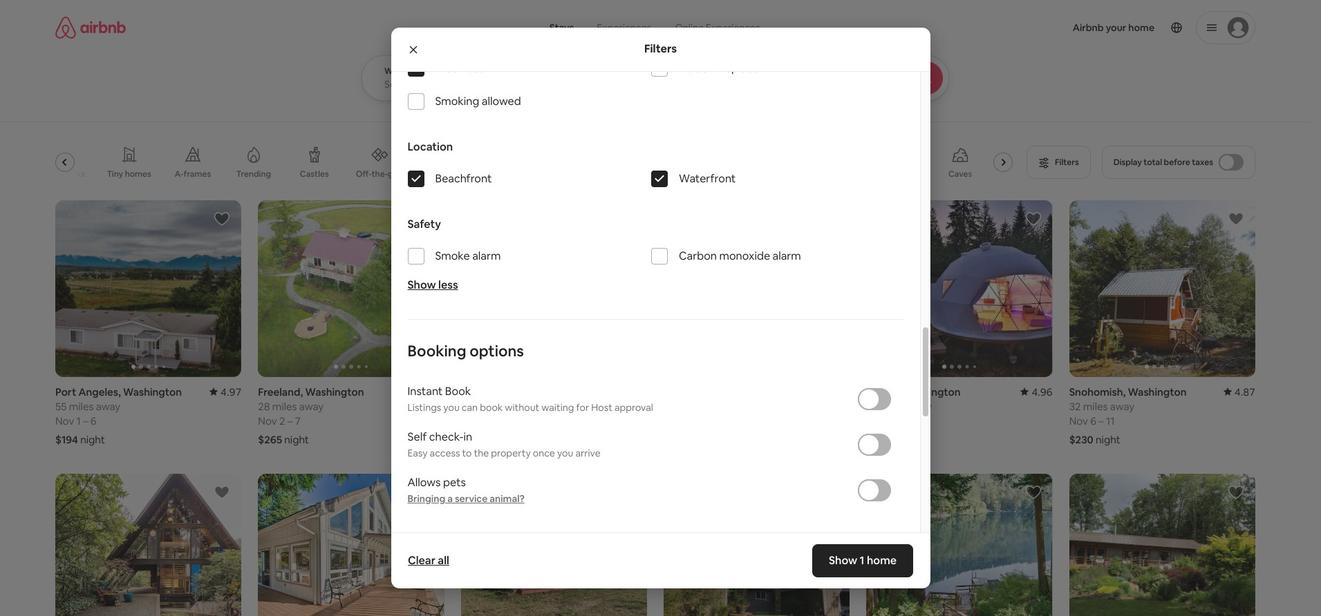 Task type: describe. For each thing, give the bounding box(es) containing it.
homes
[[125, 169, 151, 180]]

allows pets bringing a service animal?
[[408, 476, 525, 506]]

washington inside port angeles, washington 55 miles away nov 1 – 6 $194 night
[[123, 386, 182, 399]]

display
[[1114, 157, 1142, 168]]

$265
[[258, 434, 282, 447]]

less
[[439, 278, 458, 293]]

property
[[491, 448, 531, 460]]

4.96 out of 5 average rating image
[[1021, 386, 1053, 399]]

4.97
[[221, 386, 242, 399]]

miles inside port angeles, washington 55 miles away nov 1 – 6 $194 night
[[69, 400, 94, 413]]

– inside woodinville, washington 13 miles away nov 3 – 8 $285
[[490, 415, 495, 428]]

Where field
[[385, 78, 565, 91]]

angeles,
[[78, 386, 121, 399]]

before
[[1164, 157, 1191, 168]]

allows
[[408, 476, 441, 490]]

none search field containing stays
[[362, 0, 987, 101]]

without
[[505, 402, 540, 414]]

filters dialog
[[391, 0, 930, 589]]

safety
[[408, 217, 441, 232]]

woodinville, washington 13 miles away nov 3 – 8 $285
[[461, 386, 582, 447]]

nov for 13
[[461, 415, 480, 428]]

away inside port angeles, washington 55 miles away nov 1 – 6 $194 night
[[96, 400, 120, 413]]

carbon
[[679, 249, 717, 264]]

breakfast
[[435, 61, 484, 76]]

4.87 out of 5 average rating image
[[1224, 386, 1256, 399]]

2
[[279, 415, 285, 428]]

access
[[430, 448, 460, 460]]

online
[[675, 21, 704, 34]]

5.0
[[430, 386, 444, 399]]

show 1 home
[[829, 554, 897, 568]]

tiny
[[107, 169, 123, 180]]

snohomish, washington 32 miles away nov 6 – 11 $230 night
[[1070, 386, 1187, 447]]

a-
[[175, 169, 184, 180]]

miles for 28 miles away
[[272, 400, 297, 413]]

off-
[[356, 169, 372, 180]]

2 experiences from the left
[[706, 21, 760, 34]]

total
[[1144, 157, 1163, 168]]

smoke
[[435, 249, 470, 264]]

– inside port angeles, washington 55 miles away nov 1 – 6 $194 night
[[83, 415, 88, 428]]

booking options
[[408, 342, 524, 361]]

stays tab panel
[[362, 55, 987, 101]]

experiences button
[[585, 14, 663, 41]]

port angeles, washington 55 miles away nov 1 – 6 $194 night
[[55, 386, 182, 447]]

display total before taxes
[[1114, 157, 1214, 168]]

what can we help you find? tab list
[[539, 14, 663, 41]]

approval
[[615, 402, 653, 414]]

washington inside woodinville, washington 13 miles away nov 3 – 8 $285
[[523, 386, 582, 399]]

55
[[55, 400, 67, 413]]

arrive
[[576, 448, 601, 460]]

1 alarm from the left
[[472, 249, 501, 264]]

add to wishlist: freeland, washington image
[[417, 211, 433, 228]]

miles for 34 miles away
[[881, 400, 906, 413]]

– for nov 6 – 11
[[1099, 415, 1104, 428]]

national parks
[[29, 169, 85, 180]]

online experiences link
[[663, 14, 773, 41]]

add to wishlist: quilcene, washington image
[[1228, 485, 1245, 501]]

smoking allowed
[[435, 94, 521, 109]]

1 inside port angeles, washington 55 miles away nov 1 – 6 $194 night
[[76, 415, 81, 428]]

group containing national parks
[[29, 136, 1019, 189]]

13
[[461, 400, 471, 413]]

smoke alarm
[[435, 249, 501, 264]]

beachfront
[[435, 172, 492, 186]]

tiny homes
[[107, 169, 151, 180]]

animal?
[[490, 493, 525, 506]]

domes
[[642, 169, 670, 180]]

self
[[408, 430, 427, 445]]

freeland,
[[258, 386, 303, 399]]

4.96
[[1032, 386, 1053, 399]]

stays
[[550, 21, 574, 34]]

miles inside woodinville, washington 13 miles away nov 3 – 8 $285
[[473, 400, 498, 413]]

off-the-grid
[[356, 169, 404, 180]]

indoor
[[679, 61, 712, 76]]

easy
[[408, 448, 428, 460]]

$285
[[461, 434, 485, 447]]

indoor fireplace
[[679, 61, 759, 76]]

smoking
[[435, 94, 480, 109]]

national
[[29, 169, 61, 180]]

6 inside port angeles, washington 55 miles away nov 1 – 6 $194 night
[[90, 415, 97, 428]]

where
[[385, 66, 411, 77]]

clear all
[[408, 554, 449, 568]]

location
[[408, 140, 453, 154]]

amazing
[[426, 169, 460, 180]]

caves
[[949, 169, 973, 180]]

all
[[438, 554, 449, 568]]

night for $485
[[893, 434, 918, 447]]

dec
[[867, 415, 886, 428]]

a
[[448, 493, 453, 506]]

display total before taxes button
[[1102, 146, 1256, 179]]

castles
[[300, 169, 329, 180]]

book
[[445, 385, 471, 399]]

woodinville,
[[461, 386, 521, 399]]

clear all button
[[401, 548, 456, 575]]

night inside port angeles, washington 55 miles away nov 1 – 6 $194 night
[[80, 434, 105, 447]]



Task type: locate. For each thing, give the bounding box(es) containing it.
0 horizontal spatial 6
[[90, 415, 97, 428]]

washington for freeland, washington
[[305, 386, 364, 399]]

– inside snohomish, washington 32 miles away nov 6 – 11 $230 night
[[1099, 415, 1104, 428]]

washington right snohomish,
[[1128, 386, 1187, 399]]

you right once
[[557, 448, 574, 460]]

28
[[258, 400, 270, 413]]

5 miles from the left
[[1084, 400, 1108, 413]]

away inside woodinville, washington 13 miles away nov 3 – 8 $285
[[500, 400, 525, 413]]

experiences
[[597, 21, 651, 34], [706, 21, 760, 34]]

11
[[1107, 415, 1115, 428]]

– down angeles,
[[83, 415, 88, 428]]

night down 11
[[1096, 434, 1121, 447]]

4 away from the left
[[500, 400, 525, 413]]

34
[[867, 400, 879, 413]]

show less
[[408, 278, 458, 293]]

4.87
[[1235, 386, 1256, 399]]

you inside self check-in easy access to the property once you arrive
[[557, 448, 574, 460]]

profile element
[[794, 0, 1256, 55]]

0 horizontal spatial 1
[[76, 415, 81, 428]]

– left 11
[[1099, 415, 1104, 428]]

show less button
[[408, 278, 458, 293]]

you inside instant book listings you can book without waiting for host approval
[[444, 402, 460, 414]]

skiing
[[706, 169, 729, 180]]

away up 11
[[1111, 400, 1135, 413]]

washington up the waiting
[[523, 386, 582, 399]]

miles inside sultan, washington 34 miles away dec 25 – 30 $485 night
[[881, 400, 906, 413]]

washington
[[123, 386, 182, 399], [305, 386, 364, 399], [902, 386, 961, 399], [523, 386, 582, 399], [1128, 386, 1187, 399]]

$230
[[1070, 434, 1094, 447]]

nov inside snohomish, washington 32 miles away nov 6 – 11 $230 night
[[1070, 415, 1088, 428]]

stays button
[[539, 14, 585, 41]]

4.97 out of 5 average rating image
[[210, 386, 242, 399]]

pools
[[462, 169, 484, 180]]

to
[[462, 448, 472, 460]]

instant book listings you can book without waiting for host approval
[[408, 385, 653, 414]]

washington right freeland,
[[305, 386, 364, 399]]

1 vertical spatial show
[[829, 554, 858, 568]]

experiences up filters
[[597, 21, 651, 34]]

night down 30 on the right of the page
[[893, 434, 918, 447]]

0 vertical spatial show
[[408, 278, 436, 293]]

0 horizontal spatial you
[[444, 402, 460, 414]]

add to wishlist: seattle, washington image
[[214, 485, 231, 501]]

3 miles from the left
[[881, 400, 906, 413]]

clear
[[408, 554, 435, 568]]

1 horizontal spatial experiences
[[706, 21, 760, 34]]

show inside 'link'
[[829, 554, 858, 568]]

$194
[[55, 434, 78, 447]]

miles down snohomish,
[[1084, 400, 1108, 413]]

nov for 32
[[1070, 415, 1088, 428]]

washington up 30 on the right of the page
[[902, 386, 961, 399]]

1
[[76, 415, 81, 428], [860, 554, 865, 568]]

away for 32 miles away
[[1111, 400, 1135, 413]]

6 inside snohomish, washington 32 miles away nov 6 – 11 $230 night
[[1091, 415, 1097, 428]]

miles for 32 miles away
[[1084, 400, 1108, 413]]

parks
[[63, 169, 85, 180]]

1 night from the left
[[80, 434, 105, 447]]

1 washington from the left
[[123, 386, 182, 399]]

4 miles from the left
[[473, 400, 498, 413]]

1 nov from the left
[[55, 415, 74, 428]]

washington for snohomish, washington
[[1128, 386, 1187, 399]]

sultan,
[[867, 386, 900, 399]]

2 – from the left
[[287, 415, 293, 428]]

miles up 2
[[272, 400, 297, 413]]

night down 7
[[284, 434, 309, 447]]

4 washington from the left
[[523, 386, 582, 399]]

group
[[29, 136, 1019, 189], [55, 201, 242, 377], [258, 201, 444, 377], [461, 201, 647, 378], [664, 201, 850, 377], [867, 201, 1053, 377], [1070, 201, 1256, 378], [55, 474, 242, 617], [258, 474, 444, 617], [461, 474, 647, 617], [664, 474, 850, 617], [867, 474, 1053, 617], [1070, 474, 1256, 617]]

away up 8
[[500, 400, 525, 413]]

1 inside 'link'
[[860, 554, 865, 568]]

5 washington from the left
[[1128, 386, 1187, 399]]

nov inside freeland, washington 28 miles away nov 2 – 7 $265 night
[[258, 415, 277, 428]]

alarm
[[472, 249, 501, 264], [773, 249, 801, 264]]

home
[[867, 554, 897, 568]]

you
[[444, 402, 460, 414], [557, 448, 574, 460]]

7
[[295, 415, 301, 428]]

1 6 from the left
[[90, 415, 97, 428]]

25
[[888, 415, 900, 428]]

online experiences
[[675, 21, 760, 34]]

miles up the 25
[[881, 400, 906, 413]]

2 night from the left
[[284, 434, 309, 447]]

can
[[462, 402, 478, 414]]

trending
[[236, 169, 271, 180]]

away
[[96, 400, 120, 413], [299, 400, 324, 413], [908, 400, 932, 413], [500, 400, 525, 413], [1111, 400, 1135, 413]]

you left 13
[[444, 402, 460, 414]]

nov left 2
[[258, 415, 277, 428]]

1 up $194
[[76, 415, 81, 428]]

add to wishlist: brinnon, washington image
[[417, 485, 433, 501]]

night inside freeland, washington 28 miles away nov 2 – 7 $265 night
[[284, 434, 309, 447]]

show left home
[[829, 554, 858, 568]]

add to wishlist: enumclaw, washington image
[[1025, 485, 1042, 501]]

2 6 from the left
[[1091, 415, 1097, 428]]

snohomish,
[[1070, 386, 1126, 399]]

monoxide
[[720, 249, 770, 264]]

lakefront
[[881, 169, 919, 180]]

2 washington from the left
[[305, 386, 364, 399]]

listings
[[408, 402, 441, 414]]

nov down 55
[[55, 415, 74, 428]]

amazing pools
[[426, 169, 484, 180]]

4 night from the left
[[1096, 434, 1121, 447]]

1 horizontal spatial show
[[829, 554, 858, 568]]

night for $265
[[284, 434, 309, 447]]

6 down angeles,
[[90, 415, 97, 428]]

miles inside freeland, washington 28 miles away nov 2 – 7 $265 night
[[272, 400, 297, 413]]

– for dec 25 – 30
[[902, 415, 907, 428]]

night
[[80, 434, 105, 447], [284, 434, 309, 447], [893, 434, 918, 447], [1096, 434, 1121, 447]]

nov down can
[[461, 415, 480, 428]]

miles right 55
[[69, 400, 94, 413]]

–
[[83, 415, 88, 428], [287, 415, 293, 428], [902, 415, 907, 428], [490, 415, 495, 428], [1099, 415, 1104, 428]]

show for show 1 home
[[829, 554, 858, 568]]

3 nov from the left
[[461, 415, 480, 428]]

night inside sultan, washington 34 miles away dec 25 – 30 $485 night
[[893, 434, 918, 447]]

3 away from the left
[[908, 400, 932, 413]]

show left the less
[[408, 278, 436, 293]]

fireplace
[[715, 61, 759, 76]]

instant
[[408, 385, 443, 399]]

the-
[[372, 169, 388, 180]]

3 washington from the left
[[902, 386, 961, 399]]

add to wishlist: sultan, washington image
[[1025, 211, 1042, 228]]

– for nov 2 – 7
[[287, 415, 293, 428]]

the
[[474, 448, 489, 460]]

waiting
[[542, 402, 574, 414]]

30
[[910, 415, 922, 428]]

away inside sultan, washington 34 miles away dec 25 – 30 $485 night
[[908, 400, 932, 413]]

show 1 home link
[[813, 545, 914, 578]]

show for show less
[[408, 278, 436, 293]]

washington inside snohomish, washington 32 miles away nov 6 – 11 $230 night
[[1128, 386, 1187, 399]]

3 night from the left
[[893, 434, 918, 447]]

5 – from the left
[[1099, 415, 1104, 428]]

book
[[480, 402, 503, 414]]

night right $194
[[80, 434, 105, 447]]

check-
[[429, 430, 464, 445]]

1 – from the left
[[83, 415, 88, 428]]

washington inside sultan, washington 34 miles away dec 25 – 30 $485 night
[[902, 386, 961, 399]]

freeland, washington 28 miles away nov 2 – 7 $265 night
[[258, 386, 364, 447]]

1 miles from the left
[[69, 400, 94, 413]]

– left 7
[[287, 415, 293, 428]]

show
[[408, 278, 436, 293], [829, 554, 858, 568]]

waterfront
[[679, 172, 736, 186]]

alarm right smoke
[[472, 249, 501, 264]]

nov inside woodinville, washington 13 miles away nov 3 – 8 $285
[[461, 415, 480, 428]]

0 vertical spatial you
[[444, 402, 460, 414]]

4 – from the left
[[490, 415, 495, 428]]

None search field
[[362, 0, 987, 101]]

2 nov from the left
[[258, 415, 277, 428]]

add to wishlist: port angeles, washington image
[[214, 211, 231, 228]]

1 horizontal spatial alarm
[[773, 249, 801, 264]]

experiences up fireplace
[[706, 21, 760, 34]]

4 nov from the left
[[1070, 415, 1088, 428]]

$485
[[867, 434, 891, 447]]

alarm right monoxide
[[773, 249, 801, 264]]

allowed
[[482, 94, 521, 109]]

away up 7
[[299, 400, 324, 413]]

32
[[1070, 400, 1081, 413]]

3
[[482, 415, 488, 428]]

1 vertical spatial 1
[[860, 554, 865, 568]]

1 vertical spatial you
[[557, 448, 574, 460]]

add to wishlist: snohomish, washington image
[[1228, 211, 1245, 228]]

away inside freeland, washington 28 miles away nov 2 – 7 $265 night
[[299, 400, 324, 413]]

bringing a service animal? button
[[408, 493, 525, 506]]

1 away from the left
[[96, 400, 120, 413]]

5 away from the left
[[1111, 400, 1135, 413]]

0 horizontal spatial experiences
[[597, 21, 651, 34]]

1 left home
[[860, 554, 865, 568]]

– right the 25
[[902, 415, 907, 428]]

night inside snohomish, washington 32 miles away nov 6 – 11 $230 night
[[1096, 434, 1121, 447]]

bringing
[[408, 493, 446, 506]]

nov inside port angeles, washington 55 miles away nov 1 – 6 $194 night
[[55, 415, 74, 428]]

2 miles from the left
[[272, 400, 297, 413]]

away for 28 miles away
[[299, 400, 324, 413]]

– right 3 at the left of the page
[[490, 415, 495, 428]]

2 alarm from the left
[[773, 249, 801, 264]]

2 away from the left
[[299, 400, 324, 413]]

0 horizontal spatial alarm
[[472, 249, 501, 264]]

for
[[576, 402, 589, 414]]

washington right angeles,
[[123, 386, 182, 399]]

miles up 3 at the left of the page
[[473, 400, 498, 413]]

away down angeles,
[[96, 400, 120, 413]]

taxes
[[1192, 157, 1214, 168]]

3 – from the left
[[902, 415, 907, 428]]

washington for sultan, washington
[[902, 386, 961, 399]]

service
[[455, 493, 488, 506]]

sultan, washington 34 miles away dec 25 – 30 $485 night
[[867, 386, 961, 447]]

1 horizontal spatial 1
[[860, 554, 865, 568]]

grid
[[388, 169, 404, 180]]

1 horizontal spatial 6
[[1091, 415, 1097, 428]]

away for 34 miles away
[[908, 400, 932, 413]]

– inside sultan, washington 34 miles away dec 25 – 30 $485 night
[[902, 415, 907, 428]]

carbon monoxide alarm
[[679, 249, 801, 264]]

miles inside snohomish, washington 32 miles away nov 6 – 11 $230 night
[[1084, 400, 1108, 413]]

1 experiences from the left
[[597, 21, 651, 34]]

– inside freeland, washington 28 miles away nov 2 – 7 $265 night
[[287, 415, 293, 428]]

0 vertical spatial 1
[[76, 415, 81, 428]]

in
[[464, 430, 473, 445]]

nov down 32
[[1070, 415, 1088, 428]]

nov for 28
[[258, 415, 277, 428]]

6 left 11
[[1091, 415, 1097, 428]]

filters
[[644, 42, 677, 56]]

away up 30 on the right of the page
[[908, 400, 932, 413]]

port
[[55, 386, 76, 399]]

away inside snohomish, washington 32 miles away nov 6 – 11 $230 night
[[1111, 400, 1135, 413]]

5.0 out of 5 average rating image
[[419, 386, 444, 399]]

host
[[591, 402, 613, 414]]

1 horizontal spatial you
[[557, 448, 574, 460]]

nov
[[55, 415, 74, 428], [258, 415, 277, 428], [461, 415, 480, 428], [1070, 415, 1088, 428]]

0 horizontal spatial show
[[408, 278, 436, 293]]

washington inside freeland, washington 28 miles away nov 2 – 7 $265 night
[[305, 386, 364, 399]]

night for $230
[[1096, 434, 1121, 447]]

experiences inside button
[[597, 21, 651, 34]]



Task type: vqa. For each thing, say whether or not it's contained in the screenshot.
4.88 OUT OF 5 AVERAGE RATING image at the top left of page
no



